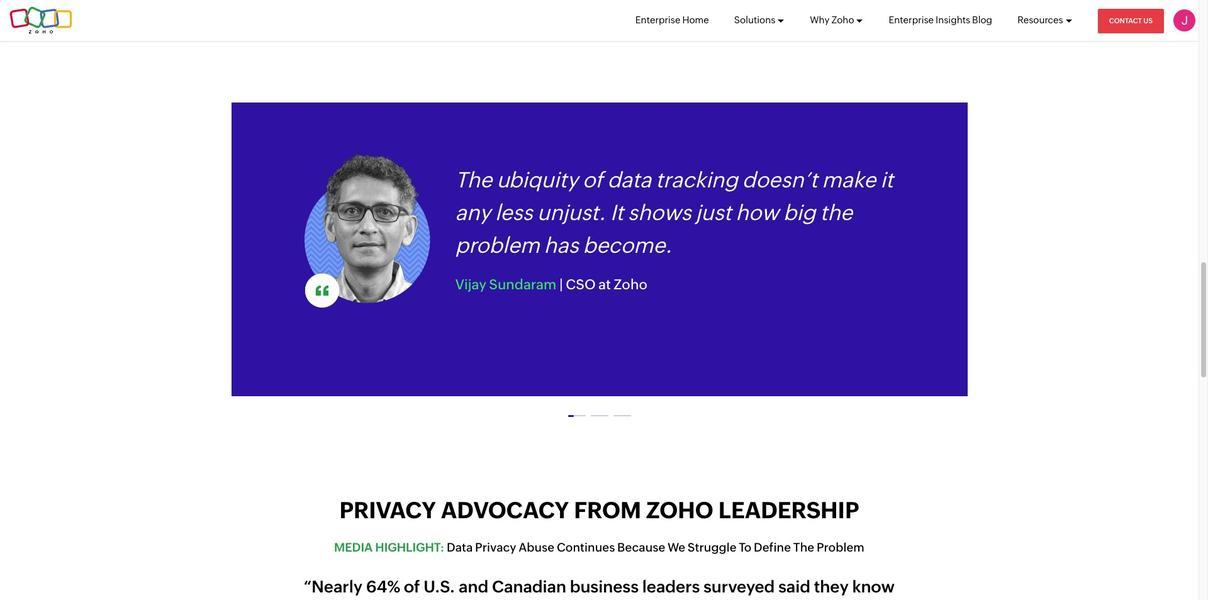 Task type: describe. For each thing, give the bounding box(es) containing it.
privacy
[[340, 498, 436, 524]]

1 vertical spatial zoho
[[614, 277, 648, 293]]

at
[[599, 277, 611, 293]]

media
[[334, 541, 373, 555]]

enterprise for enterprise insights blog
[[889, 14, 934, 25]]

enterprise for enterprise home
[[636, 14, 681, 25]]

blog
[[972, 14, 993, 25]]

big
[[783, 200, 816, 225]]

how
[[736, 200, 779, 225]]

continues
[[557, 541, 615, 555]]

we
[[668, 541, 685, 555]]

problem
[[817, 541, 865, 555]]

why
[[810, 14, 830, 25]]

unjust.
[[537, 200, 606, 225]]

ubiquity
[[497, 168, 578, 192]]

enterprise insights blog
[[889, 14, 993, 25]]

zoho
[[646, 498, 714, 524]]

business
[[570, 578, 639, 597]]

1 vertical spatial the
[[794, 541, 815, 555]]

contact us link
[[1098, 9, 1164, 33]]

of for ubiquity
[[583, 168, 603, 192]]

enterprise insights blog link
[[889, 0, 993, 40]]

to
[[739, 541, 752, 555]]

resources
[[1018, 14, 1063, 25]]

said
[[778, 578, 811, 597]]

leadership
[[719, 498, 859, 524]]

problem
[[455, 233, 540, 258]]

vijay
[[455, 277, 487, 293]]

solutions
[[734, 14, 776, 25]]

the ubiquity of data tracking doesn't make it any less unjust. it shows just how big the problem has become.
[[455, 168, 893, 258]]

"nearly
[[304, 578, 362, 597]]

make
[[822, 168, 876, 192]]

contact us
[[1109, 17, 1153, 25]]

contact
[[1109, 17, 1142, 25]]

leaders
[[642, 578, 700, 597]]

they
[[814, 578, 849, 597]]

64%
[[366, 578, 400, 597]]

why zoho
[[810, 14, 854, 25]]

because
[[617, 541, 666, 555]]

tracking
[[656, 168, 738, 192]]

shows
[[628, 200, 691, 225]]

data
[[607, 168, 652, 192]]

vijay sundaram | cso at zoho
[[455, 277, 648, 293]]

surveyed
[[704, 578, 775, 597]]

vijay sundaram image
[[304, 148, 430, 303]]

privacy advocacy from zoho leadership
[[340, 498, 859, 524]]

and
[[459, 578, 489, 597]]

home
[[683, 14, 709, 25]]

has
[[544, 233, 579, 258]]



Task type: vqa. For each thing, say whether or not it's contained in the screenshot.
little
no



Task type: locate. For each thing, give the bounding box(es) containing it.
insights
[[936, 14, 971, 25]]

just
[[696, 200, 732, 225]]

1 horizontal spatial the
[[794, 541, 815, 555]]

sundaram
[[489, 277, 557, 293]]

0 horizontal spatial of
[[404, 578, 420, 597]]

the up the any
[[455, 168, 492, 192]]

doesn't
[[742, 168, 818, 192]]

privacy
[[475, 541, 516, 555]]

data
[[447, 541, 473, 555]]

enterprise left insights
[[889, 14, 934, 25]]

know
[[852, 578, 895, 597]]

u.s.
[[424, 578, 455, 597]]

enterprise left home
[[636, 14, 681, 25]]

the right define
[[794, 541, 815, 555]]

define
[[754, 541, 791, 555]]

less
[[495, 200, 533, 225]]

0 vertical spatial zoho
[[832, 14, 854, 25]]

the inside the ubiquity of data tracking doesn't make it any less unjust. it shows just how big the problem has become.
[[455, 168, 492, 192]]

1 horizontal spatial zoho
[[832, 14, 854, 25]]

tab list
[[565, 406, 633, 422]]

from
[[574, 498, 641, 524]]

of
[[583, 168, 603, 192], [404, 578, 420, 597]]

become.
[[583, 233, 672, 258]]

zoho enterprise logo image
[[9, 7, 72, 34]]

1 enterprise from the left
[[636, 14, 681, 25]]

0 horizontal spatial the
[[455, 168, 492, 192]]

the
[[820, 200, 853, 225]]

|
[[559, 277, 563, 293]]

1 vertical spatial of
[[404, 578, 420, 597]]

any
[[455, 200, 491, 225]]

0 vertical spatial of
[[583, 168, 603, 192]]

enterprise
[[636, 14, 681, 25], [889, 14, 934, 25]]

zoho right at
[[614, 277, 648, 293]]

advocacy
[[441, 498, 569, 524]]

of inside "nearly 64% of u.s. and canadian business leaders surveyed said they know
[[404, 578, 420, 597]]

zoho
[[832, 14, 854, 25], [614, 277, 648, 293]]

0 vertical spatial the
[[455, 168, 492, 192]]

"nearly 64% of u.s. and canadian business leaders surveyed said they know
[[304, 578, 895, 600]]

struggle
[[688, 541, 737, 555]]

canadian
[[492, 578, 566, 597]]

the
[[455, 168, 492, 192], [794, 541, 815, 555]]

0 horizontal spatial enterprise
[[636, 14, 681, 25]]

it
[[610, 200, 624, 225]]

2 enterprise from the left
[[889, 14, 934, 25]]

highlight:
[[375, 541, 444, 555]]

1 horizontal spatial of
[[583, 168, 603, 192]]

us
[[1144, 17, 1153, 25]]

zoho right why
[[832, 14, 854, 25]]

of left data
[[583, 168, 603, 192]]

media highlight: data privacy abuse continues because we struggle to define the problem
[[334, 541, 865, 555]]

enterprise home
[[636, 14, 709, 25]]

it
[[881, 168, 893, 192]]

cso
[[566, 277, 596, 293]]

of inside the ubiquity of data tracking doesn't make it any less unjust. it shows just how big the problem has become.
[[583, 168, 603, 192]]

0 horizontal spatial zoho
[[614, 277, 648, 293]]

abuse
[[519, 541, 555, 555]]

of left u.s.
[[404, 578, 420, 597]]

james peterson image
[[1174, 9, 1196, 31]]

of for 64%
[[404, 578, 420, 597]]

1 horizontal spatial enterprise
[[889, 14, 934, 25]]

enterprise home link
[[636, 0, 709, 40]]



